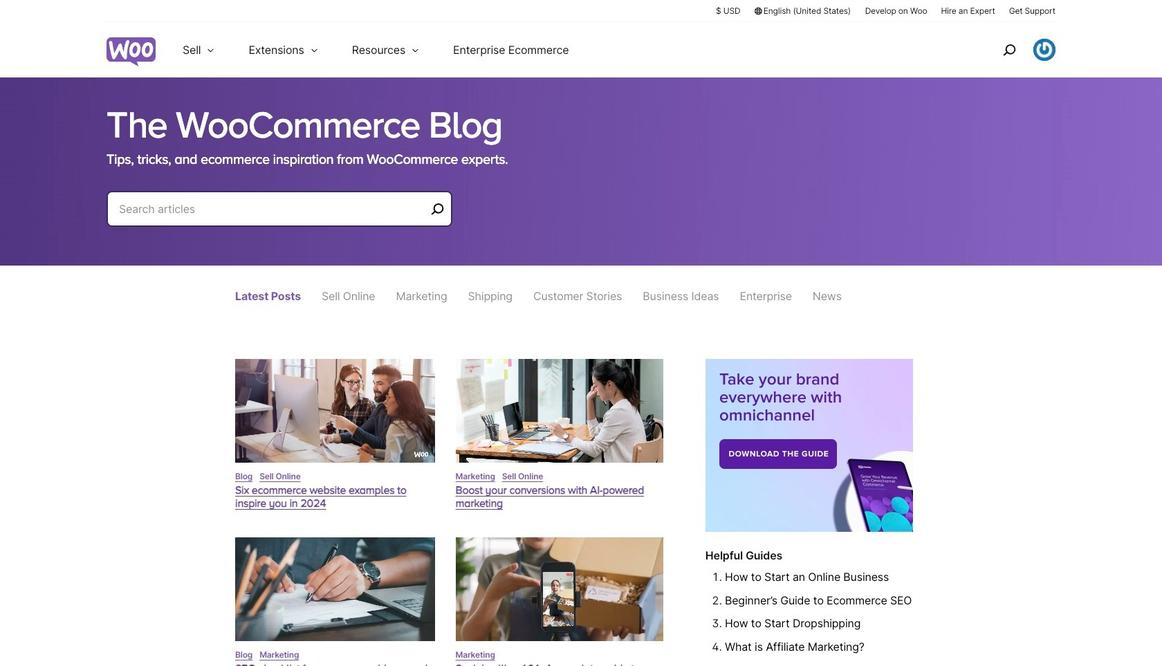 Task type: describe. For each thing, give the bounding box(es) containing it.
open account menu image
[[1034, 39, 1056, 61]]

social selling 101: a complete guide to social sales success image
[[456, 538, 663, 642]]

seo checklist for ecommerce, blogs, and online businesses image
[[235, 538, 435, 642]]

service navigation menu element
[[974, 27, 1056, 72]]

business owner working at her desk image
[[456, 359, 663, 463]]

search image
[[999, 39, 1021, 61]]



Task type: locate. For each thing, give the bounding box(es) containing it.
three people looking at inspiration sites on their computer image
[[235, 359, 435, 463]]

None search field
[[107, 191, 453, 244]]

Search articles search field
[[119, 199, 426, 219]]



Task type: vqa. For each thing, say whether or not it's contained in the screenshot.
checkbox
no



